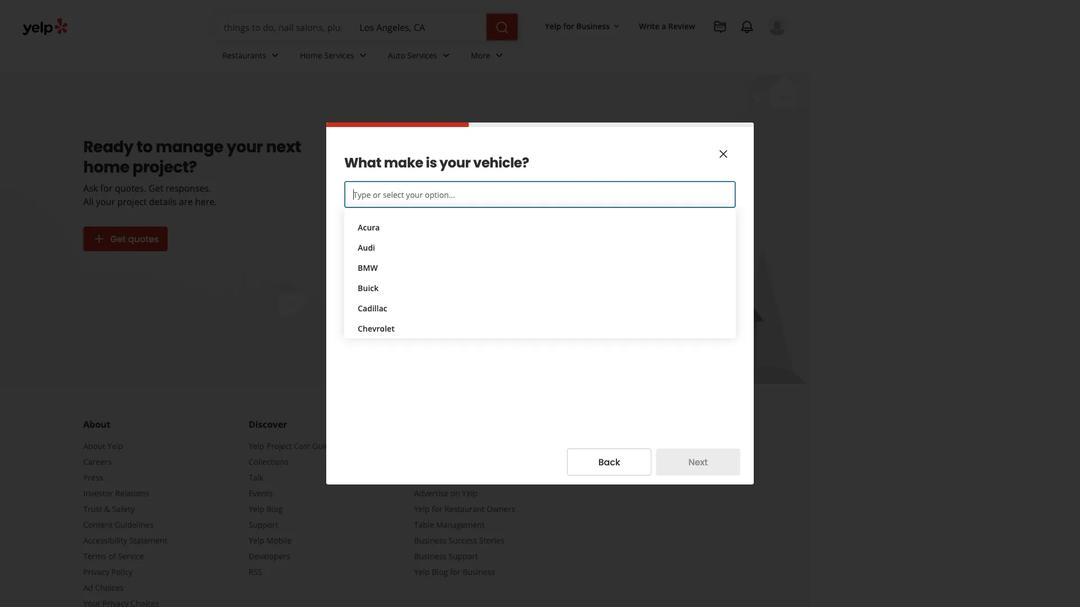 Task type: vqa. For each thing, say whether or not it's contained in the screenshot.
16 Friends V2 "image"
no



Task type: locate. For each thing, give the bounding box(es) containing it.
notifications image
[[740, 20, 754, 34]]

projects image
[[713, 20, 727, 34]]

choices
[[95, 582, 124, 593]]

project?
[[132, 156, 197, 178]]

support link
[[249, 519, 278, 530]]

support down the success
[[449, 551, 478, 562]]

your for vehicle?
[[440, 154, 471, 172]]

cost
[[294, 441, 310, 451]]

project
[[117, 196, 147, 208]]

your right all
[[96, 196, 115, 208]]

1 about from the top
[[83, 419, 111, 431]]

Type or select your option... text field
[[344, 181, 736, 208]]

blog
[[266, 504, 282, 514], [432, 567, 448, 577]]

yelp for business
[[545, 21, 610, 31]]

0 horizontal spatial services
[[324, 50, 354, 61]]

2 about from the top
[[83, 441, 105, 451]]

2 horizontal spatial 24 chevron down v2 image
[[493, 49, 506, 62]]

yelp blog for business link
[[414, 567, 495, 577]]

write a review link
[[634, 16, 700, 36]]

about yelp link
[[83, 441, 123, 451]]

24 chevron down v2 image inside restaurants link
[[268, 49, 282, 62]]

for down business support 'link' at the bottom of the page
[[450, 567, 461, 577]]

0 vertical spatial support
[[249, 519, 278, 530]]

0 vertical spatial blog
[[266, 504, 282, 514]]

owners
[[487, 504, 515, 514]]

what make is your vehicle? tab panel
[[344, 145, 736, 339]]

1 horizontal spatial your
[[226, 136, 263, 158]]

yelp right on
[[462, 488, 478, 499]]

business down table
[[414, 535, 446, 546]]

for right ask on the top left of the page
[[100, 182, 112, 194]]

events link
[[249, 488, 273, 499]]

careers
[[83, 456, 112, 467]]

your
[[226, 136, 263, 158], [440, 154, 471, 172], [96, 196, 115, 208]]

2 24 chevron down v2 image from the left
[[439, 49, 453, 62]]

business inside button
[[576, 21, 610, 31]]

write
[[639, 21, 660, 31]]

investor relations link
[[83, 488, 149, 499]]

about inside 'about yelp careers press investor relations trust & safety content guidelines accessibility statement terms of service privacy policy ad choices'
[[83, 441, 105, 451]]

1 vertical spatial about
[[83, 441, 105, 451]]

chevrolet
[[358, 323, 395, 334]]

support
[[249, 519, 278, 530], [449, 551, 478, 562]]

for inside "ready to manage your next home project? ask for quotes. get responses. all your project details are here."
[[100, 182, 112, 194]]

your right is
[[440, 154, 471, 172]]

discover
[[249, 419, 287, 431]]

24 chevron down v2 image inside more link
[[493, 49, 506, 62]]

yelp down support link
[[249, 535, 264, 546]]

list box
[[344, 208, 736, 339]]

audi
[[358, 242, 375, 253]]

1 vertical spatial support
[[449, 551, 478, 562]]

buick
[[358, 283, 379, 293]]

about for about
[[83, 419, 111, 431]]

talk
[[249, 472, 264, 483]]

1 24 chevron down v2 image from the left
[[268, 49, 282, 62]]

24 add v2 image
[[92, 232, 106, 246]]

rss link
[[249, 567, 262, 577]]

are
[[179, 196, 193, 208]]

24 chevron down v2 image right the more in the left of the page
[[493, 49, 506, 62]]

auto services link
[[379, 41, 462, 73]]

advertise on yelp link
[[414, 488, 478, 499]]

list box containing acura
[[344, 208, 736, 339]]

search image
[[495, 21, 509, 34]]

quotes.
[[115, 182, 146, 194]]

restaurants link
[[213, 41, 291, 73]]

services right auto
[[407, 50, 437, 61]]

1 vertical spatial blog
[[432, 567, 448, 577]]

services
[[324, 50, 354, 61], [407, 50, 437, 61]]

content guidelines link
[[83, 519, 153, 530]]

accessibility statement link
[[83, 535, 167, 546]]

success
[[449, 535, 477, 546]]

business down stories
[[463, 567, 495, 577]]

for left "16 chevron down v2" image
[[563, 21, 574, 31]]

2 horizontal spatial your
[[440, 154, 471, 172]]

business categories element
[[213, 41, 788, 73]]

privacy
[[83, 567, 109, 577]]

home services link
[[291, 41, 379, 73]]

get
[[149, 182, 163, 194], [110, 233, 126, 245]]

get right 24 add v2 image
[[110, 233, 126, 245]]

review
[[668, 21, 695, 31]]

0 horizontal spatial get
[[110, 233, 126, 245]]

your left next
[[226, 136, 263, 158]]

write a review
[[639, 21, 695, 31]]

for down "advertise"
[[432, 504, 442, 514]]

0 vertical spatial get
[[149, 182, 163, 194]]

investor
[[83, 488, 113, 499]]

accessibility
[[83, 535, 127, 546]]

1 horizontal spatial blog
[[432, 567, 448, 577]]

relations
[[115, 488, 149, 499]]

restaurant
[[444, 504, 485, 514]]

blog inside advertise on yelp yelp for restaurant owners table management business success stories business support yelp blog for business
[[432, 567, 448, 577]]

0 horizontal spatial 24 chevron down v2 image
[[268, 49, 282, 62]]

0 horizontal spatial support
[[249, 519, 278, 530]]

1 horizontal spatial services
[[407, 50, 437, 61]]

24 chevron down v2 image right auto services
[[439, 49, 453, 62]]

16 chevron down v2 image
[[612, 22, 621, 31]]

3 24 chevron down v2 image from the left
[[493, 49, 506, 62]]

acura
[[358, 222, 380, 233]]

project
[[266, 441, 292, 451]]

yelp down events "link"
[[249, 504, 264, 514]]

blog down business support 'link' at the bottom of the page
[[432, 567, 448, 577]]

your inside tab panel
[[440, 154, 471, 172]]

support inside advertise on yelp yelp for restaurant owners table management business success stories business support yelp blog for business
[[449, 551, 478, 562]]

about up about yelp link
[[83, 419, 111, 431]]

24 chevron down v2 image
[[268, 49, 282, 62], [439, 49, 453, 62], [493, 49, 506, 62]]

countries
[[579, 457, 623, 469]]

1 horizontal spatial support
[[449, 551, 478, 562]]

trust
[[83, 504, 102, 514]]

1 vertical spatial get
[[110, 233, 126, 245]]

yelp up careers link
[[107, 441, 123, 451]]

on
[[450, 488, 460, 499]]

make
[[384, 154, 423, 172]]

yelp for restaurant owners link
[[414, 504, 515, 514]]

support down yelp blog link
[[249, 519, 278, 530]]

get up the details
[[149, 182, 163, 194]]

business
[[576, 21, 610, 31], [414, 535, 446, 546], [414, 551, 446, 562], [463, 567, 495, 577]]

developers
[[249, 551, 290, 562]]

yelp right search icon
[[545, 21, 561, 31]]

services left 24 chevron down v2 image
[[324, 50, 354, 61]]

24 chevron down v2 image inside auto services link
[[439, 49, 453, 62]]

safety
[[112, 504, 135, 514]]

1 horizontal spatial get
[[149, 182, 163, 194]]

yelp inside 'about yelp careers press investor relations trust & safety content guidelines accessibility statement terms of service privacy policy ad choices'
[[107, 441, 123, 451]]

1 services from the left
[[324, 50, 354, 61]]

yelp blog link
[[249, 504, 282, 514]]

blog up support link
[[266, 504, 282, 514]]

None search field
[[215, 14, 520, 41]]

support inside yelp project cost guides collections talk events yelp blog support yelp mobile developers rss
[[249, 519, 278, 530]]

0 horizontal spatial blog
[[266, 504, 282, 514]]

get inside "ready to manage your next home project? ask for quotes. get responses. all your project details are here."
[[149, 182, 163, 194]]

yelp down business support 'link' at the bottom of the page
[[414, 567, 430, 577]]

1 horizontal spatial 24 chevron down v2 image
[[439, 49, 453, 62]]

more link
[[462, 41, 515, 73]]

table management link
[[414, 519, 485, 530]]

ad
[[83, 582, 93, 593]]

0 vertical spatial about
[[83, 419, 111, 431]]

careers link
[[83, 456, 112, 467]]

about up careers link
[[83, 441, 105, 451]]

yelp mobile link
[[249, 535, 291, 546]]

to
[[137, 136, 153, 158]]

get quotes
[[110, 233, 159, 245]]

business left "16 chevron down v2" image
[[576, 21, 610, 31]]

content
[[83, 519, 113, 530]]

2 services from the left
[[407, 50, 437, 61]]

24 chevron down v2 image right restaurants
[[268, 49, 282, 62]]

services for home services
[[324, 50, 354, 61]]



Task type: describe. For each thing, give the bounding box(es) containing it.
talk link
[[249, 472, 264, 483]]

yelp for business button
[[540, 16, 625, 36]]

0 horizontal spatial your
[[96, 196, 115, 208]]

terms
[[83, 551, 106, 562]]

bmw button
[[353, 258, 727, 278]]

get inside button
[[110, 233, 126, 245]]

press link
[[83, 472, 103, 483]]

back button
[[567, 449, 651, 476]]

for inside button
[[563, 21, 574, 31]]

all
[[83, 196, 94, 208]]

progress progress bar
[[326, 123, 754, 127]]

mobile
[[266, 535, 291, 546]]

advertise
[[414, 488, 448, 499]]

events
[[249, 488, 273, 499]]

trust & safety link
[[83, 504, 135, 514]]

vehicle?
[[473, 154, 529, 172]]

user actions element
[[536, 14, 803, 83]]

management
[[436, 519, 485, 530]]

home services
[[300, 50, 354, 61]]

what make is your vehicle?
[[344, 154, 529, 172]]

next
[[688, 456, 708, 469]]

responses.
[[166, 182, 211, 194]]

rss
[[249, 567, 262, 577]]

your for next
[[226, 136, 263, 158]]

24 chevron down v2 image for restaurants
[[268, 49, 282, 62]]

quotes
[[128, 233, 159, 245]]

developers link
[[249, 551, 290, 562]]

auto
[[388, 50, 405, 61]]

guides
[[312, 441, 338, 451]]

acura button
[[353, 217, 727, 237]]

ready
[[83, 136, 133, 158]]

what
[[344, 154, 381, 172]]

statement
[[129, 535, 167, 546]]

ready to manage your next home project? ask for quotes. get responses. all your project details are here.
[[83, 136, 301, 208]]

home
[[300, 50, 322, 61]]

ad choices link
[[83, 582, 124, 593]]

what make is your vehicle? dialog
[[0, 0, 1080, 608]]

collections link
[[249, 456, 289, 467]]

privacy policy link
[[83, 567, 132, 577]]

next
[[266, 136, 301, 158]]

24 chevron down v2 image for auto services
[[439, 49, 453, 62]]

advertise on yelp yelp for restaurant owners table management business success stories business support yelp blog for business
[[414, 488, 515, 577]]

collections
[[249, 456, 289, 467]]

terms of service link
[[83, 551, 144, 562]]

yelp inside button
[[545, 21, 561, 31]]

table
[[414, 519, 434, 530]]

is
[[426, 154, 437, 172]]

&
[[104, 504, 110, 514]]

back
[[598, 456, 620, 469]]

restaurants
[[222, 50, 266, 61]]

audi button
[[353, 237, 727, 258]]

guidelines
[[115, 519, 153, 530]]

chevrolet button
[[353, 318, 727, 339]]

business success stories link
[[414, 535, 504, 546]]

of
[[108, 551, 116, 562]]

yelp up collections
[[249, 441, 264, 451]]

here.
[[195, 196, 217, 208]]

24 chevron down v2 image
[[356, 49, 370, 62]]

24 chevron down v2 image for more
[[493, 49, 506, 62]]

auto services
[[388, 50, 437, 61]]

a
[[662, 21, 666, 31]]

cadillac button
[[353, 298, 727, 318]]

home
[[83, 156, 129, 178]]

about for about yelp careers press investor relations trust & safety content guidelines accessibility statement terms of service privacy policy ad choices
[[83, 441, 105, 451]]

close image
[[717, 147, 730, 161]]

about yelp careers press investor relations trust & safety content guidelines accessibility statement terms of service privacy policy ad choices
[[83, 441, 167, 593]]

business up yelp blog for business link
[[414, 551, 446, 562]]

service
[[118, 551, 144, 562]]

business support link
[[414, 551, 478, 562]]

policy
[[111, 567, 132, 577]]

services for auto services
[[407, 50, 437, 61]]

list box inside the what make is your vehicle? dialog
[[344, 208, 736, 339]]

press
[[83, 472, 103, 483]]

cadillac
[[358, 303, 387, 314]]

ask
[[83, 182, 98, 194]]

manage
[[156, 136, 223, 158]]

details
[[149, 196, 177, 208]]

stories
[[479, 535, 504, 546]]

bmw
[[358, 262, 378, 273]]

yelp up table
[[414, 504, 430, 514]]

buick button
[[353, 278, 727, 298]]

next button
[[656, 449, 740, 476]]

blog inside yelp project cost guides collections talk events yelp blog support yelp mobile developers rss
[[266, 504, 282, 514]]

more
[[471, 50, 490, 61]]



